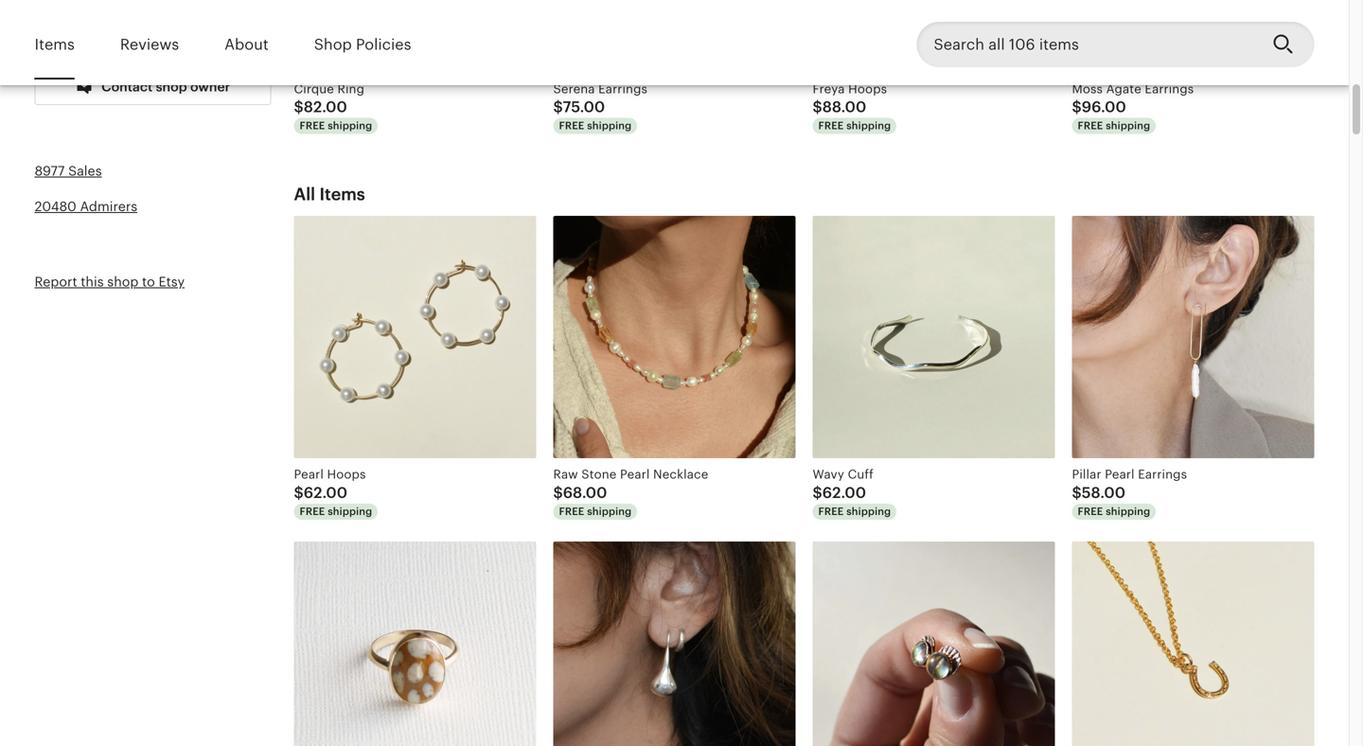 Task type: vqa. For each thing, say whether or not it's contained in the screenshot.
Reviews for this shop
no



Task type: describe. For each thing, give the bounding box(es) containing it.
contact
[[101, 79, 153, 94]]

$ inside freya hoops $ 88.00 free shipping
[[813, 98, 823, 115]]

reviews link
[[120, 23, 179, 67]]

this
[[81, 274, 104, 289]]

cirque ring $ 82.00 free shipping
[[294, 82, 372, 132]]

report this shop to etsy
[[35, 274, 185, 289]]

ring
[[338, 82, 365, 96]]

bambi jasper ring image
[[294, 541, 536, 746]]

request
[[90, 32, 142, 47]]

moss agate earrings $ 96.00 free shipping
[[1072, 82, 1194, 132]]

mystic topaz earrings image
[[813, 541, 1055, 746]]

96.00
[[1082, 98, 1126, 115]]

moss
[[1072, 82, 1103, 96]]

shipping inside "moss agate earrings $ 96.00 free shipping"
[[1106, 120, 1150, 132]]

pearl inside raw stone pearl necklace $ 68.00 free shipping
[[620, 467, 650, 482]]

$ inside wavy cuff $ 62.00 free shipping
[[813, 484, 822, 501]]

pearl inside pillar pearl earrings $ 58.00 free shipping
[[1105, 467, 1135, 482]]

admirers
[[80, 199, 137, 214]]

shop inside button
[[156, 79, 187, 94]]

82.00
[[304, 98, 347, 115]]

contact shop owner button
[[35, 69, 271, 105]]

68.00
[[563, 484, 607, 501]]

$ inside pearl hoops $ 62.00 free shipping
[[294, 484, 304, 501]]

88.00
[[823, 98, 867, 115]]

free inside serena earrings $ 75.00 free shipping
[[559, 120, 585, 132]]

62.00 for pearl
[[304, 484, 348, 501]]

pearl hoops image
[[294, 216, 536, 458]]

all
[[294, 185, 315, 204]]

freya
[[813, 82, 845, 96]]

free inside pearl hoops $ 62.00 free shipping
[[300, 505, 325, 517]]

report this shop to etsy link
[[35, 274, 185, 289]]

moss agate earrings image
[[1072, 0, 1315, 73]]

8977 sales link
[[35, 163, 102, 178]]

raw stone pearl necklace image
[[553, 216, 796, 458]]

shipping inside pearl hoops $ 62.00 free shipping
[[328, 505, 372, 517]]

serena
[[553, 82, 595, 96]]

0 vertical spatial items
[[35, 36, 75, 53]]

raw
[[553, 467, 578, 482]]

to
[[142, 274, 155, 289]]

silver droplet earrings image
[[553, 541, 796, 746]]

Search all 106 items text field
[[917, 22, 1258, 67]]

raw stone pearl necklace $ 68.00 free shipping
[[553, 467, 708, 517]]

free inside pillar pearl earrings $ 58.00 free shipping
[[1078, 505, 1103, 517]]

pearl hoops $ 62.00 free shipping
[[294, 467, 372, 517]]

8977
[[35, 163, 65, 178]]

$ inside serena earrings $ 75.00 free shipping
[[553, 98, 563, 115]]

wavy cuff $ 62.00 free shipping
[[813, 467, 891, 517]]

shipping inside cirque ring $ 82.00 free shipping
[[328, 120, 372, 132]]

$ inside "moss agate earrings $ 96.00 free shipping"
[[1072, 98, 1082, 115]]

about
[[224, 36, 269, 53]]

earrings for 96.00
[[1145, 82, 1194, 96]]

shipping inside serena earrings $ 75.00 free shipping
[[587, 120, 632, 132]]

cuff
[[848, 467, 874, 482]]

policies
[[356, 36, 411, 53]]

shipping inside raw stone pearl necklace $ 68.00 free shipping
[[587, 505, 632, 517]]



Task type: locate. For each thing, give the bounding box(es) containing it.
items link
[[35, 23, 75, 67]]

1 62.00 from the left
[[304, 484, 348, 501]]

shipping inside pillar pearl earrings $ 58.00 free shipping
[[1106, 505, 1150, 517]]

1 pearl from the left
[[294, 467, 324, 482]]

2 pearl from the left
[[620, 467, 650, 482]]

wavy cuff image
[[813, 216, 1055, 458]]

reviews
[[120, 36, 179, 53]]

free inside "moss agate earrings $ 96.00 free shipping"
[[1078, 120, 1103, 132]]

1 horizontal spatial hoops
[[848, 82, 887, 96]]

shipping inside freya hoops $ 88.00 free shipping
[[847, 120, 891, 132]]

cirque ring image
[[294, 0, 536, 73]]

horseshoe charm necklace image
[[1072, 541, 1315, 746]]

cirque
[[294, 82, 334, 96]]

3 pearl from the left
[[1105, 467, 1135, 482]]

pillar pearl earrings $ 58.00 free shipping
[[1072, 467, 1187, 517]]

0 horizontal spatial items
[[35, 36, 75, 53]]

items
[[35, 36, 75, 53], [319, 185, 365, 204]]

2 62.00 from the left
[[822, 484, 866, 501]]

earrings inside "moss agate earrings $ 96.00 free shipping"
[[1145, 82, 1194, 96]]

62.00 inside pearl hoops $ 62.00 free shipping
[[304, 484, 348, 501]]

hoops for 62.00
[[327, 467, 366, 482]]

earrings inside serena earrings $ 75.00 free shipping
[[598, 82, 648, 96]]

8977 sales
[[35, 163, 102, 178]]

earrings right 'agate'
[[1145, 82, 1194, 96]]

free inside cirque ring $ 82.00 free shipping
[[300, 120, 325, 132]]

0 vertical spatial hoops
[[848, 82, 887, 96]]

20480
[[35, 199, 76, 214]]

1 horizontal spatial 62.00
[[822, 484, 866, 501]]

pillar
[[1072, 467, 1102, 482]]

0 vertical spatial shop
[[156, 79, 187, 94]]

earrings up 75.00
[[598, 82, 648, 96]]

stone
[[582, 467, 617, 482]]

1 vertical spatial shop
[[107, 274, 139, 289]]

free inside raw stone pearl necklace $ 68.00 free shipping
[[559, 505, 585, 517]]

0 horizontal spatial pearl
[[294, 467, 324, 482]]

75.00
[[563, 98, 605, 115]]

request custom order
[[87, 32, 236, 47]]

shop policies link
[[314, 23, 411, 67]]

free inside freya hoops $ 88.00 free shipping
[[818, 120, 844, 132]]

agate
[[1106, 82, 1142, 96]]

shipping
[[328, 120, 372, 132], [587, 120, 632, 132], [847, 120, 891, 132], [1106, 120, 1150, 132], [328, 505, 372, 517], [587, 505, 632, 517], [847, 505, 891, 517], [1106, 505, 1150, 517]]

hoops
[[848, 82, 887, 96], [327, 467, 366, 482]]

freya hoops $ 88.00 free shipping
[[813, 82, 891, 132]]

about link
[[224, 23, 269, 67]]

shop
[[314, 36, 352, 53]]

earrings
[[598, 82, 648, 96], [1145, 82, 1194, 96], [1138, 467, 1187, 482]]

hoops inside freya hoops $ 88.00 free shipping
[[848, 82, 887, 96]]

sales
[[68, 163, 102, 178]]

free
[[300, 120, 325, 132], [559, 120, 585, 132], [818, 120, 844, 132], [1078, 120, 1103, 132], [300, 505, 325, 517], [559, 505, 585, 517], [818, 505, 844, 517], [1078, 505, 1103, 517]]

0 horizontal spatial hoops
[[327, 467, 366, 482]]

shop left owner
[[156, 79, 187, 94]]

order
[[198, 32, 236, 47]]

62.00
[[304, 484, 348, 501], [822, 484, 866, 501]]

0 horizontal spatial shop
[[107, 274, 139, 289]]

$ inside raw stone pearl necklace $ 68.00 free shipping
[[553, 484, 563, 501]]

shipping inside wavy cuff $ 62.00 free shipping
[[847, 505, 891, 517]]

etsy
[[159, 274, 185, 289]]

owner
[[190, 79, 230, 94]]

shop left "to"
[[107, 274, 139, 289]]

1 horizontal spatial items
[[319, 185, 365, 204]]

all items
[[294, 185, 365, 204]]

1 vertical spatial hoops
[[327, 467, 366, 482]]

0 horizontal spatial 62.00
[[304, 484, 348, 501]]

items right 'all'
[[319, 185, 365, 204]]

report
[[35, 274, 77, 289]]

1 vertical spatial items
[[319, 185, 365, 204]]

earrings inside pillar pearl earrings $ 58.00 free shipping
[[1138, 467, 1187, 482]]

pillar pearl earrings image
[[1072, 216, 1315, 458]]

necklace
[[653, 467, 708, 482]]

62.00 for wavy
[[822, 484, 866, 501]]

contact shop owner
[[98, 79, 230, 94]]

1 horizontal spatial shop
[[156, 79, 187, 94]]

$ inside cirque ring $ 82.00 free shipping
[[294, 98, 304, 115]]

$ inside pillar pearl earrings $ 58.00 free shipping
[[1072, 484, 1082, 501]]

2 horizontal spatial pearl
[[1105, 467, 1135, 482]]

custom
[[145, 32, 195, 47]]

items left the request
[[35, 36, 75, 53]]

hoops for 88.00
[[848, 82, 887, 96]]

20480 admirers link
[[35, 199, 137, 214]]

20480 admirers
[[35, 199, 137, 214]]

pearl inside pearl hoops $ 62.00 free shipping
[[294, 467, 324, 482]]

hoops inside pearl hoops $ 62.00 free shipping
[[327, 467, 366, 482]]

pearl
[[294, 467, 324, 482], [620, 467, 650, 482], [1105, 467, 1135, 482]]

1 horizontal spatial pearl
[[620, 467, 650, 482]]

$
[[294, 98, 304, 115], [553, 98, 563, 115], [813, 98, 823, 115], [1072, 98, 1082, 115], [294, 484, 304, 501], [553, 484, 563, 501], [813, 484, 822, 501], [1072, 484, 1082, 501]]

freya hoops image
[[813, 0, 1055, 73]]

request custom order link
[[35, 22, 271, 58]]

earrings right pillar
[[1138, 467, 1187, 482]]

shop policies
[[314, 36, 411, 53]]

serena earrings $ 75.00 free shipping
[[553, 82, 648, 132]]

58.00
[[1082, 484, 1126, 501]]

62.00 inside wavy cuff $ 62.00 free shipping
[[822, 484, 866, 501]]

free inside wavy cuff $ 62.00 free shipping
[[818, 505, 844, 517]]

shop
[[156, 79, 187, 94], [107, 274, 139, 289]]

wavy
[[813, 467, 844, 482]]

earrings for 58.00
[[1138, 467, 1187, 482]]



